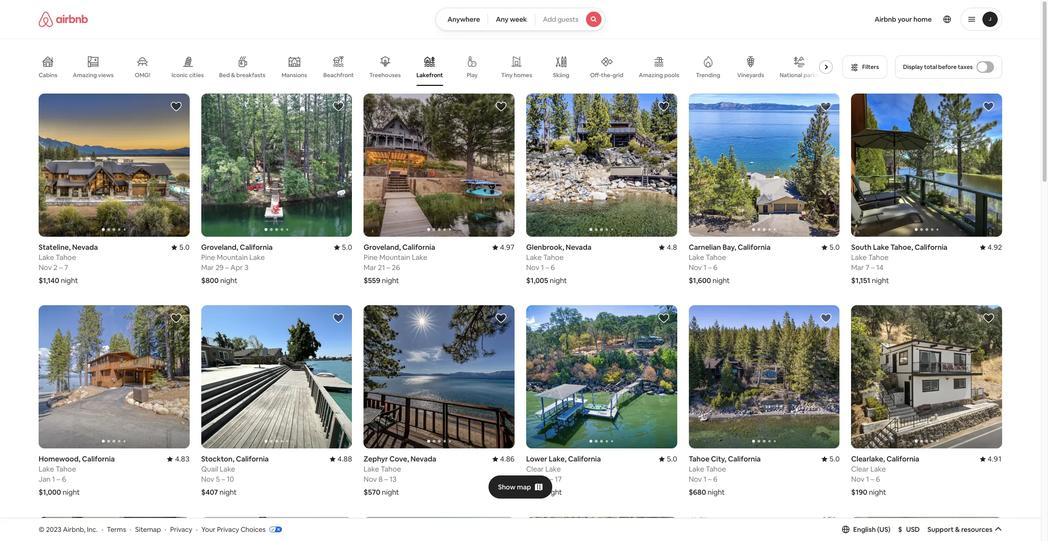 Task type: locate. For each thing, give the bounding box(es) containing it.
privacy left your
[[170, 526, 192, 534]]

7 inside 'stateline, nevada lake tahoe nov 2 – 7 $1,140 night'
[[64, 263, 68, 272]]

–
[[59, 263, 63, 272], [546, 263, 549, 272], [225, 263, 229, 272], [387, 263, 390, 272], [708, 263, 712, 272], [871, 263, 875, 272], [57, 475, 60, 484], [550, 475, 553, 484], [222, 475, 225, 484], [384, 475, 388, 484], [708, 475, 712, 484], [871, 475, 875, 484]]

lake,
[[549, 455, 567, 464]]

6 inside "clearlake, california clear lake nov 1 – 6 $190 night"
[[876, 475, 880, 484]]

0 horizontal spatial mar
[[201, 263, 214, 272]]

– inside the homewood, california lake tahoe jan 1 – 6 $1,000 night
[[57, 475, 60, 484]]

None search field
[[436, 8, 606, 31]]

nov inside lower lake, california clear lake nov 12 – 17 $240 night
[[526, 475, 540, 484]]

©
[[39, 526, 44, 534]]

4.92 out of 5 average rating image
[[980, 243, 1003, 252]]

0 horizontal spatial nevada
[[72, 243, 98, 252]]

0 horizontal spatial pine
[[201, 253, 215, 262]]

lake inside tahoe city, california lake tahoe nov 1 – 6 $680 night
[[689, 465, 704, 474]]

6
[[551, 263, 555, 272], [714, 263, 718, 272], [62, 475, 66, 484], [714, 475, 718, 484], [876, 475, 880, 484]]

privacy right your
[[217, 526, 239, 534]]

· right inc. at the left bottom of page
[[102, 526, 103, 534]]

group
[[39, 48, 837, 86], [39, 94, 190, 237], [201, 94, 352, 237], [364, 94, 515, 237], [526, 94, 677, 237], [689, 94, 840, 237], [852, 94, 1003, 237], [39, 306, 190, 449], [201, 306, 352, 449], [364, 306, 515, 449], [526, 306, 677, 449], [689, 306, 840, 449], [852, 306, 1003, 449], [39, 518, 190, 542], [201, 518, 352, 542], [364, 518, 515, 542], [526, 518, 677, 542], [689, 518, 840, 542], [852, 518, 1003, 542]]

add to wishlist: tahoe city, california image
[[821, 313, 832, 325]]

lake inside 'stateline, nevada lake tahoe nov 2 – 7 $1,140 night'
[[39, 253, 54, 262]]

add to wishlist: clearlake, california image
[[983, 313, 995, 325]]

nevada right stateline, at the left top of the page
[[72, 243, 98, 252]]

tahoe down carnelian
[[706, 253, 726, 262]]

pine inside groveland, california pine mountain lake mar 29 – apr 3 $800 night
[[201, 253, 215, 262]]

4.86
[[500, 455, 515, 464]]

amazing left views
[[73, 71, 97, 79]]

night inside zephyr cove, nevada lake tahoe nov 8 – 13 $570 night
[[382, 488, 399, 497]]

nov up $1,005
[[526, 263, 540, 272]]

6 inside tahoe city, california lake tahoe nov 1 – 6 $680 night
[[714, 475, 718, 484]]

night down 17
[[545, 488, 562, 497]]

apr
[[231, 263, 243, 272]]

night down 26 at the left
[[382, 276, 399, 285]]

– up $1,005
[[546, 263, 549, 272]]

0 vertical spatial &
[[231, 71, 235, 79]]

1 for glenbrook, nevada
[[541, 263, 544, 272]]

groveland, for 29
[[201, 243, 238, 252]]

3 · from the left
[[165, 526, 166, 534]]

2 mar from the left
[[364, 263, 376, 272]]

tahoe up 13
[[381, 465, 401, 474]]

– left '14'
[[871, 263, 875, 272]]

groveland, up 29
[[201, 243, 238, 252]]

0 horizontal spatial groveland,
[[201, 243, 238, 252]]

1 inside glenbrook, nevada lake tahoe nov 1 – 6 $1,005 night
[[541, 263, 544, 272]]

pine
[[201, 253, 215, 262], [364, 253, 378, 262]]

groveland, california pine mountain lake mar 21 – 26 $559 night
[[364, 243, 435, 285]]

beachfront
[[323, 71, 354, 79]]

the-
[[601, 71, 613, 79]]

2 horizontal spatial nevada
[[566, 243, 592, 252]]

add to wishlist: groveland, california image down tiny
[[495, 101, 507, 113]]

6 down clearlake,
[[876, 475, 880, 484]]

mountain inside groveland, california pine mountain lake mar 29 – apr 3 $800 night
[[217, 253, 248, 262]]

pine up $559
[[364, 253, 378, 262]]

1 up $1,005
[[541, 263, 544, 272]]

14
[[877, 263, 884, 272]]

night down 13
[[382, 488, 399, 497]]

groveland, california pine mountain lake mar 29 – apr 3 $800 night
[[201, 243, 273, 285]]

nov left '8' at the bottom
[[364, 475, 377, 484]]

nov left 5
[[201, 475, 214, 484]]

1 horizontal spatial mar
[[364, 263, 376, 272]]

13
[[390, 475, 397, 484]]

– right 21
[[387, 263, 390, 272]]

add guests button
[[535, 8, 606, 31]]

night down '14'
[[872, 276, 889, 285]]

pine inside groveland, california pine mountain lake mar 21 – 26 $559 night
[[364, 253, 378, 262]]

add to wishlist: zephyr cove, nevada image
[[495, 313, 507, 325]]

0 horizontal spatial &
[[231, 71, 235, 79]]

– inside "clearlake, california clear lake nov 1 – 6 $190 night"
[[871, 475, 875, 484]]

city,
[[711, 455, 727, 464]]

usd
[[906, 526, 920, 535]]

1 pine from the left
[[201, 253, 215, 262]]

5.0 out of 5 average rating image for tahoe city, california lake tahoe nov 1 – 6 $680 night
[[822, 455, 840, 464]]

mountain for 26
[[379, 253, 410, 262]]

trending
[[696, 71, 721, 79]]

night down '10'
[[220, 488, 237, 497]]

6 for homewood, california
[[62, 475, 66, 484]]

mountain inside groveland, california pine mountain lake mar 21 – 26 $559 night
[[379, 253, 410, 262]]

7 left '14'
[[866, 263, 870, 272]]

nov left 2
[[39, 263, 52, 272]]

6 right jan
[[62, 475, 66, 484]]

night right $1,000
[[63, 488, 80, 497]]

5.0 for tahoe city, california lake tahoe nov 1 – 6 $680 night
[[830, 455, 840, 464]]

amazing for amazing views
[[73, 71, 97, 79]]

iconic cities
[[172, 71, 204, 79]]

nov up $190
[[852, 475, 865, 484]]

lake inside groveland, california pine mountain lake mar 29 – apr 3 $800 night
[[249, 253, 265, 262]]

clear inside "clearlake, california clear lake nov 1 – 6 $190 night"
[[852, 465, 869, 474]]

1 horizontal spatial 7
[[866, 263, 870, 272]]

your
[[202, 526, 216, 534]]

night right $1,005
[[550, 276, 567, 285]]

1 up "$1,600" on the right
[[704, 263, 707, 272]]

night right $1,140 at the bottom of page
[[61, 276, 78, 285]]

show map button
[[489, 476, 553, 499]]

– down clearlake,
[[871, 475, 875, 484]]

guests
[[558, 15, 579, 24]]

night inside groveland, california pine mountain lake mar 29 – apr 3 $800 night
[[220, 276, 237, 285]]

29
[[215, 263, 224, 272]]

groveland, inside groveland, california pine mountain lake mar 21 – 26 $559 night
[[364, 243, 401, 252]]

nov left 12
[[526, 475, 540, 484]]

mar left 29
[[201, 263, 214, 272]]

mar inside groveland, california pine mountain lake mar 29 – apr 3 $800 night
[[201, 263, 214, 272]]

off-
[[590, 71, 601, 79]]

mar inside groveland, california pine mountain lake mar 21 – 26 $559 night
[[364, 263, 376, 272]]

tahoe
[[56, 253, 76, 262], [543, 253, 564, 262], [706, 253, 726, 262], [869, 253, 889, 262], [689, 455, 710, 464], [56, 465, 76, 474], [381, 465, 401, 474], [706, 465, 726, 474]]

$
[[899, 526, 903, 535]]

– inside groveland, california pine mountain lake mar 29 – apr 3 $800 night
[[225, 263, 229, 272]]

2 groveland, from the left
[[364, 243, 401, 252]]

tahoe up 2
[[56, 253, 76, 262]]

tahoe up '14'
[[869, 253, 889, 262]]

– right '8' at the bottom
[[384, 475, 388, 484]]

7 right 2
[[64, 263, 68, 272]]

4 · from the left
[[196, 526, 198, 534]]

clearlake, california clear lake nov 1 – 6 $190 night
[[852, 455, 920, 497]]

8
[[379, 475, 383, 484]]

add to wishlist: south lake tahoe, california image
[[170, 525, 182, 537]]

5.0 for stateline, nevada lake tahoe nov 2 – 7 $1,140 night
[[179, 243, 190, 252]]

· right terms
[[130, 526, 131, 534]]

4.83 out of 5 average rating image
[[167, 455, 190, 464]]

1 horizontal spatial pine
[[364, 253, 378, 262]]

night right "$1,600" on the right
[[713, 276, 730, 285]]

6 down city,
[[714, 475, 718, 484]]

groveland, up 21
[[364, 243, 401, 252]]

2
[[53, 263, 57, 272]]

tahoe inside glenbrook, nevada lake tahoe nov 1 – 6 $1,005 night
[[543, 253, 564, 262]]

6 inside the homewood, california lake tahoe jan 1 – 6 $1,000 night
[[62, 475, 66, 484]]

vineyards
[[737, 71, 764, 79]]

night right $680 on the bottom right
[[708, 488, 725, 497]]

mar left 21
[[364, 263, 376, 272]]

7 for –
[[64, 263, 68, 272]]

1 groveland, from the left
[[201, 243, 238, 252]]

– inside south lake tahoe, california lake tahoe mar 7 – 14 $1,151 night
[[871, 263, 875, 272]]

tiny homes
[[501, 71, 532, 79]]

sitemap
[[135, 526, 161, 534]]

tahoe down city,
[[706, 465, 726, 474]]

any week button
[[488, 8, 535, 31]]

1 up $680 on the bottom right
[[704, 475, 707, 484]]

10
[[227, 475, 234, 484]]

homewood,
[[39, 455, 80, 464]]

groveland, inside groveland, california pine mountain lake mar 29 – apr 3 $800 night
[[201, 243, 238, 252]]

4.91
[[988, 455, 1003, 464]]

1 mountain from the left
[[217, 253, 248, 262]]

1 inside tahoe city, california lake tahoe nov 1 – 6 $680 night
[[704, 475, 707, 484]]

6 down carnelian
[[714, 263, 718, 272]]

& right support
[[955, 526, 960, 535]]

6 inside glenbrook, nevada lake tahoe nov 1 – 6 $1,005 night
[[551, 263, 555, 272]]

1 mar from the left
[[201, 263, 214, 272]]

6 down glenbrook,
[[551, 263, 555, 272]]

$680
[[689, 488, 706, 497]]

nov up "$1,600" on the right
[[689, 263, 702, 272]]

terms · sitemap · privacy ·
[[107, 526, 198, 534]]

1 horizontal spatial privacy
[[217, 526, 239, 534]]

mar inside south lake tahoe, california lake tahoe mar 7 – 14 $1,151 night
[[852, 263, 864, 272]]

add to wishlist: stockton, california image
[[333, 313, 344, 325]]

mountain
[[217, 253, 248, 262], [379, 253, 410, 262]]

nevada inside zephyr cove, nevada lake tahoe nov 8 – 13 $570 night
[[411, 455, 436, 464]]

nov inside 'stateline, nevada lake tahoe nov 2 – 7 $1,140 night'
[[39, 263, 52, 272]]

– left 17
[[550, 475, 553, 484]]

1 horizontal spatial mountain
[[379, 253, 410, 262]]

3 mar from the left
[[852, 263, 864, 272]]

2 clear from the left
[[852, 465, 869, 474]]

· left add to wishlist: south lake tahoe, california image
[[165, 526, 166, 534]]

4.83
[[175, 455, 190, 464]]

tahoe inside 'stateline, nevada lake tahoe nov 2 – 7 $1,140 night'
[[56, 253, 76, 262]]

profile element
[[617, 0, 1003, 39]]

jan
[[39, 475, 51, 484]]

glenbrook, nevada lake tahoe nov 1 – 6 $1,005 night
[[526, 243, 592, 285]]

4.97
[[500, 243, 515, 252]]

nevada right cove,
[[411, 455, 436, 464]]

1 horizontal spatial nevada
[[411, 455, 436, 464]]

california inside the homewood, california lake tahoe jan 1 – 6 $1,000 night
[[82, 455, 115, 464]]

night inside tahoe city, california lake tahoe nov 1 – 6 $680 night
[[708, 488, 725, 497]]

1 right jan
[[52, 475, 55, 484]]

1 · from the left
[[102, 526, 103, 534]]

5.0 out of 5 average rating image
[[172, 243, 190, 252], [334, 243, 352, 252], [822, 243, 840, 252], [822, 455, 840, 464]]

17
[[555, 475, 562, 484]]

– down city,
[[708, 475, 712, 484]]

play
[[467, 71, 478, 79]]

california inside "stockton, california quail lake nov 5 – 10 $407 night"
[[236, 455, 269, 464]]

national parks
[[780, 71, 819, 79]]

1 horizontal spatial &
[[955, 526, 960, 535]]

1 add to wishlist: groveland, california image from the left
[[333, 101, 344, 113]]

bay,
[[723, 243, 736, 252]]

5.0
[[179, 243, 190, 252], [342, 243, 352, 252], [830, 243, 840, 252], [667, 455, 677, 464], [830, 455, 840, 464]]

1 horizontal spatial add to wishlist: groveland, california image
[[495, 101, 507, 113]]

add to wishlist: groveland, california image for 5.0
[[333, 101, 344, 113]]

mansions
[[282, 71, 307, 79]]

choices
[[241, 526, 266, 534]]

support
[[928, 526, 954, 535]]

– inside glenbrook, nevada lake tahoe nov 1 – 6 $1,005 night
[[546, 263, 549, 272]]

tahoe down homewood,
[[56, 465, 76, 474]]

clear down clearlake,
[[852, 465, 869, 474]]

mountain up apr
[[217, 253, 248, 262]]

$800
[[201, 276, 219, 285]]

1 inside "clearlake, california clear lake nov 1 – 6 $190 night"
[[866, 475, 869, 484]]

national
[[780, 71, 803, 79]]

clear inside lower lake, california clear lake nov 12 – 17 $240 night
[[526, 465, 544, 474]]

5.0 out of 5 average rating image for stateline, nevada lake tahoe nov 2 – 7 $1,140 night
[[172, 243, 190, 252]]

7
[[64, 263, 68, 272], [866, 263, 870, 272]]

sitemap link
[[135, 526, 161, 534]]

2 horizontal spatial mar
[[852, 263, 864, 272]]

tahoe down glenbrook,
[[543, 253, 564, 262]]

display total before taxes
[[903, 63, 973, 71]]

1 clear from the left
[[526, 465, 544, 474]]

7 inside south lake tahoe, california lake tahoe mar 7 – 14 $1,151 night
[[866, 263, 870, 272]]

california
[[240, 243, 273, 252], [403, 243, 435, 252], [738, 243, 771, 252], [915, 243, 948, 252], [82, 455, 115, 464], [568, 455, 601, 464], [236, 455, 269, 464], [728, 455, 761, 464], [887, 455, 920, 464]]

2 pine from the left
[[364, 253, 378, 262]]

airbnb your home
[[875, 15, 932, 24]]

inc.
[[87, 526, 98, 534]]

night inside "stockton, california quail lake nov 5 – 10 $407 night"
[[220, 488, 237, 497]]

2 mountain from the left
[[379, 253, 410, 262]]

mountain up 26 at the left
[[379, 253, 410, 262]]

add to wishlist: glenbrook, nevada image
[[658, 101, 670, 113]]

0 horizontal spatial amazing
[[73, 71, 97, 79]]

resources
[[962, 526, 993, 535]]

privacy
[[170, 526, 192, 534], [217, 526, 239, 534]]

– right 2
[[59, 263, 63, 272]]

mar up '$1,151'
[[852, 263, 864, 272]]

nevada inside glenbrook, nevada lake tahoe nov 1 – 6 $1,005 night
[[566, 243, 592, 252]]

5.0 out of 5 average rating image for carnelian bay, california lake tahoe nov 1 – 6 $1,600 night
[[822, 243, 840, 252]]

0 horizontal spatial privacy
[[170, 526, 192, 534]]

night
[[61, 276, 78, 285], [550, 276, 567, 285], [220, 276, 237, 285], [382, 276, 399, 285], [713, 276, 730, 285], [872, 276, 889, 285], [63, 488, 80, 497], [545, 488, 562, 497], [220, 488, 237, 497], [382, 488, 399, 497], [708, 488, 725, 497], [869, 488, 886, 497]]

privacy link
[[170, 526, 192, 534]]

0 horizontal spatial 7
[[64, 263, 68, 272]]

– right jan
[[57, 475, 60, 484]]

1 up $190
[[866, 475, 869, 484]]

amazing views
[[73, 71, 114, 79]]

amazing left pools
[[639, 71, 663, 79]]

0 horizontal spatial mountain
[[217, 253, 248, 262]]

homes
[[514, 71, 532, 79]]

nov inside "stockton, california quail lake nov 5 – 10 $407 night"
[[201, 475, 214, 484]]

1 horizontal spatial amazing
[[639, 71, 663, 79]]

lake inside the homewood, california lake tahoe jan 1 – 6 $1,000 night
[[39, 465, 54, 474]]

california inside tahoe city, california lake tahoe nov 1 – 6 $680 night
[[728, 455, 761, 464]]

stockton,
[[201, 455, 234, 464]]

show map
[[498, 483, 531, 492]]

nov up $680 on the bottom right
[[689, 475, 702, 484]]

pine for mar 29 – apr 3
[[201, 253, 215, 262]]

– right 5
[[222, 475, 225, 484]]

1 vertical spatial &
[[955, 526, 960, 535]]

– up "$1,600" on the right
[[708, 263, 712, 272]]

lake inside groveland, california pine mountain lake mar 21 – 26 $559 night
[[412, 253, 428, 262]]

– right 29
[[225, 263, 229, 272]]

add to wishlist: groveland, california image
[[333, 101, 344, 113], [495, 101, 507, 113]]

1 7 from the left
[[64, 263, 68, 272]]

&
[[231, 71, 235, 79], [955, 526, 960, 535]]

bed
[[219, 71, 230, 79]]

1 inside the homewood, california lake tahoe jan 1 – 6 $1,000 night
[[52, 475, 55, 484]]

display
[[903, 63, 923, 71]]

clear down the 'lower' at the bottom
[[526, 465, 544, 474]]

· left your
[[196, 526, 198, 534]]

zephyr cove, nevada lake tahoe nov 8 – 13 $570 night
[[364, 455, 436, 497]]

2 add to wishlist: groveland, california image from the left
[[495, 101, 507, 113]]

night down apr
[[220, 276, 237, 285]]

nevada right glenbrook,
[[566, 243, 592, 252]]

pine up $800
[[201, 253, 215, 262]]

26
[[392, 263, 400, 272]]

0 horizontal spatial clear
[[526, 465, 544, 474]]

clear
[[526, 465, 544, 474], [852, 465, 869, 474]]

pine for mar 21 – 26
[[364, 253, 378, 262]]

& right bed
[[231, 71, 235, 79]]

0 horizontal spatial add to wishlist: groveland, california image
[[333, 101, 344, 113]]

add to wishlist: groveland, california image down beachfront
[[333, 101, 344, 113]]

california inside groveland, california pine mountain lake mar 29 – apr 3 $800 night
[[240, 243, 273, 252]]

2 7 from the left
[[866, 263, 870, 272]]

night right $190
[[869, 488, 886, 497]]

nevada inside 'stateline, nevada lake tahoe nov 2 – 7 $1,140 night'
[[72, 243, 98, 252]]

map
[[517, 483, 531, 492]]

off-the-grid
[[590, 71, 624, 79]]

12
[[541, 475, 548, 484]]

nov inside "clearlake, california clear lake nov 1 – 6 $190 night"
[[852, 475, 865, 484]]

1 horizontal spatial groveland,
[[364, 243, 401, 252]]

1 horizontal spatial clear
[[852, 465, 869, 474]]



Task type: vqa. For each thing, say whether or not it's contained in the screenshot.


Task type: describe. For each thing, give the bounding box(es) containing it.
nov inside zephyr cove, nevada lake tahoe nov 8 – 13 $570 night
[[364, 475, 377, 484]]

add
[[543, 15, 556, 24]]

amazing pools
[[639, 71, 679, 79]]

1 for homewood, california
[[52, 475, 55, 484]]

airbnb,
[[63, 526, 85, 534]]

before
[[939, 63, 957, 71]]

– inside 'stateline, nevada lake tahoe nov 2 – 7 $1,140 night'
[[59, 263, 63, 272]]

total
[[924, 63, 937, 71]]

carnelian bay, california lake tahoe nov 1 – 6 $1,600 night
[[689, 243, 771, 285]]

5.0 for carnelian bay, california lake tahoe nov 1 – 6 $1,600 night
[[830, 243, 840, 252]]

4.8 out of 5 average rating image
[[659, 243, 677, 252]]

add to wishlist: lower lake, california image
[[658, 313, 670, 325]]

anywhere button
[[436, 8, 488, 31]]

4.88 out of 5 average rating image
[[330, 455, 352, 464]]

$1,005
[[526, 276, 548, 285]]

week
[[510, 15, 527, 24]]

add to wishlist: homewood, california image
[[170, 313, 182, 325]]

1 inside carnelian bay, california lake tahoe nov 1 – 6 $1,600 night
[[704, 263, 707, 272]]

nov inside tahoe city, california lake tahoe nov 1 – 6 $680 night
[[689, 475, 702, 484]]

4.88
[[338, 455, 352, 464]]

pools
[[664, 71, 679, 79]]

your
[[898, 15, 912, 24]]

night inside carnelian bay, california lake tahoe nov 1 – 6 $1,600 night
[[713, 276, 730, 285]]

add guests
[[543, 15, 579, 24]]

support & resources
[[928, 526, 993, 535]]

tahoe inside south lake tahoe, california lake tahoe mar 7 – 14 $1,151 night
[[869, 253, 889, 262]]

lakefront
[[417, 71, 443, 79]]

– inside "stockton, california quail lake nov 5 – 10 $407 night"
[[222, 475, 225, 484]]

6 for clearlake, california
[[876, 475, 880, 484]]

$1,140
[[39, 276, 59, 285]]

amazing for amazing pools
[[639, 71, 663, 79]]

$1,600
[[689, 276, 711, 285]]

bed & breakfasts
[[219, 71, 266, 79]]

parks
[[804, 71, 819, 79]]

your privacy choices link
[[202, 526, 282, 535]]

stateline,
[[39, 243, 71, 252]]

– inside zephyr cove, nevada lake tahoe nov 8 – 13 $570 night
[[384, 475, 388, 484]]

– inside tahoe city, california lake tahoe nov 1 – 6 $680 night
[[708, 475, 712, 484]]

lower lake, california clear lake nov 12 – 17 $240 night
[[526, 455, 601, 497]]

lake inside lower lake, california clear lake nov 12 – 17 $240 night
[[546, 465, 561, 474]]

airbnb
[[875, 15, 897, 24]]

home
[[914, 15, 932, 24]]

3
[[244, 263, 249, 272]]

filters button
[[843, 56, 887, 79]]

support & resources button
[[928, 526, 1003, 535]]

add to wishlist: south lake tahoe, california image
[[983, 101, 995, 113]]

night inside lower lake, california clear lake nov 12 – 17 $240 night
[[545, 488, 562, 497]]

english (us) button
[[842, 526, 891, 535]]

6 inside carnelian bay, california lake tahoe nov 1 – 6 $1,600 night
[[714, 263, 718, 272]]

$240
[[526, 488, 543, 497]]

5.0 out of 5 average rating image
[[659, 455, 677, 464]]

night inside glenbrook, nevada lake tahoe nov 1 – 6 $1,005 night
[[550, 276, 567, 285]]

1 for clearlake, california
[[866, 475, 869, 484]]

quail
[[201, 465, 218, 474]]

display total before taxes button
[[895, 56, 1003, 79]]

tahoe inside the homewood, california lake tahoe jan 1 – 6 $1,000 night
[[56, 465, 76, 474]]

california inside groveland, california pine mountain lake mar 21 – 26 $559 night
[[403, 243, 435, 252]]

none search field containing anywhere
[[436, 8, 606, 31]]

nov inside carnelian bay, california lake tahoe nov 1 – 6 $1,600 night
[[689, 263, 702, 272]]

omg!
[[135, 71, 150, 79]]

tahoe city, california lake tahoe nov 1 – 6 $680 night
[[689, 455, 761, 497]]

– inside carnelian bay, california lake tahoe nov 1 – 6 $1,600 night
[[708, 263, 712, 272]]

glenbrook,
[[526, 243, 564, 252]]

– inside lower lake, california clear lake nov 12 – 17 $240 night
[[550, 475, 553, 484]]

nov inside glenbrook, nevada lake tahoe nov 1 – 6 $1,005 night
[[526, 263, 540, 272]]

iconic
[[172, 71, 188, 79]]

add to wishlist: carnelian bay, california image
[[821, 101, 832, 113]]

$190
[[852, 488, 868, 497]]

your privacy choices
[[202, 526, 266, 534]]

cove,
[[390, 455, 409, 464]]

2023
[[46, 526, 61, 534]]

anywhere
[[448, 15, 480, 24]]

night inside south lake tahoe, california lake tahoe mar 7 – 14 $1,151 night
[[872, 276, 889, 285]]

& for bed
[[231, 71, 235, 79]]

night inside the homewood, california lake tahoe jan 1 – 6 $1,000 night
[[63, 488, 80, 497]]

cabins
[[39, 71, 57, 79]]

lake inside "stockton, california quail lake nov 5 – 10 $407 night"
[[220, 465, 235, 474]]

english
[[854, 526, 876, 535]]

tahoe inside carnelian bay, california lake tahoe nov 1 – 6 $1,600 night
[[706, 253, 726, 262]]

night inside "clearlake, california clear lake nov 1 – 6 $190 night"
[[869, 488, 886, 497]]

& for support
[[955, 526, 960, 535]]

airbnb your home link
[[869, 9, 938, 29]]

groveland, for 21
[[364, 243, 401, 252]]

lake inside zephyr cove, nevada lake tahoe nov 8 – 13 $570 night
[[364, 465, 379, 474]]

lake inside glenbrook, nevada lake tahoe nov 1 – 6 $1,005 night
[[526, 253, 542, 262]]

$570
[[364, 488, 380, 497]]

california inside carnelian bay, california lake tahoe nov 1 – 6 $1,600 night
[[738, 243, 771, 252]]

lake inside "clearlake, california clear lake nov 1 – 6 $190 night"
[[871, 465, 886, 474]]

7 for mar
[[866, 263, 870, 272]]

skiing
[[553, 71, 570, 79]]

lake inside carnelian bay, california lake tahoe nov 1 – 6 $1,600 night
[[689, 253, 704, 262]]

$1,151
[[852, 276, 871, 285]]

mar for mar 21 – 26
[[364, 263, 376, 272]]

5.0 for groveland, california pine mountain lake mar 29 – apr 3 $800 night
[[342, 243, 352, 252]]

$559
[[364, 276, 380, 285]]

taxes
[[958, 63, 973, 71]]

$407
[[201, 488, 218, 497]]

4.92
[[988, 243, 1003, 252]]

add to wishlist: lathrop, california image
[[983, 525, 995, 537]]

(us)
[[878, 526, 891, 535]]

nevada for glenbrook, nevada
[[566, 243, 592, 252]]

lower
[[526, 455, 547, 464]]

4.91 out of 5 average rating image
[[980, 455, 1003, 464]]

tahoe inside zephyr cove, nevada lake tahoe nov 8 – 13 $570 night
[[381, 465, 401, 474]]

any
[[496, 15, 509, 24]]

2 privacy from the left
[[217, 526, 239, 534]]

english (us)
[[854, 526, 891, 535]]

california inside "clearlake, california clear lake nov 1 – 6 $190 night"
[[887, 455, 920, 464]]

mar for mar 29 – apr 3
[[201, 263, 214, 272]]

tahoe left city,
[[689, 455, 710, 464]]

carnelian
[[689, 243, 721, 252]]

night inside groveland, california pine mountain lake mar 21 – 26 $559 night
[[382, 276, 399, 285]]

1 privacy from the left
[[170, 526, 192, 534]]

$1,000
[[39, 488, 61, 497]]

4.97 out of 5 average rating image
[[492, 243, 515, 252]]

$ usd
[[899, 526, 920, 535]]

tiny
[[501, 71, 513, 79]]

zephyr
[[364, 455, 388, 464]]

terms link
[[107, 526, 126, 534]]

cities
[[189, 71, 204, 79]]

views
[[98, 71, 114, 79]]

2 · from the left
[[130, 526, 131, 534]]

homewood, california lake tahoe jan 1 – 6 $1,000 night
[[39, 455, 115, 497]]

5.0 out of 5 average rating image for groveland, california pine mountain lake mar 29 – apr 3 $800 night
[[334, 243, 352, 252]]

4.86 out of 5 average rating image
[[492, 455, 515, 464]]

add to wishlist: groveland, california image for 4.97
[[495, 101, 507, 113]]

clearlake,
[[852, 455, 885, 464]]

california inside south lake tahoe, california lake tahoe mar 7 – 14 $1,151 night
[[915, 243, 948, 252]]

add to wishlist: stateline, nevada image
[[170, 101, 182, 113]]

california inside lower lake, california clear lake nov 12 – 17 $240 night
[[568, 455, 601, 464]]

21
[[378, 263, 385, 272]]

stateline, nevada lake tahoe nov 2 – 7 $1,140 night
[[39, 243, 98, 285]]

6 for glenbrook, nevada
[[551, 263, 555, 272]]

night inside 'stateline, nevada lake tahoe nov 2 – 7 $1,140 night'
[[61, 276, 78, 285]]

group containing amazing views
[[39, 48, 837, 86]]

any week
[[496, 15, 527, 24]]

show
[[498, 483, 516, 492]]

mountain for apr
[[217, 253, 248, 262]]

nevada for stateline, nevada
[[72, 243, 98, 252]]

tahoe,
[[891, 243, 913, 252]]

5.0 for lower lake, california clear lake nov 12 – 17 $240 night
[[667, 455, 677, 464]]

– inside groveland, california pine mountain lake mar 21 – 26 $559 night
[[387, 263, 390, 272]]

south lake tahoe, california lake tahoe mar 7 – 14 $1,151 night
[[852, 243, 948, 285]]



